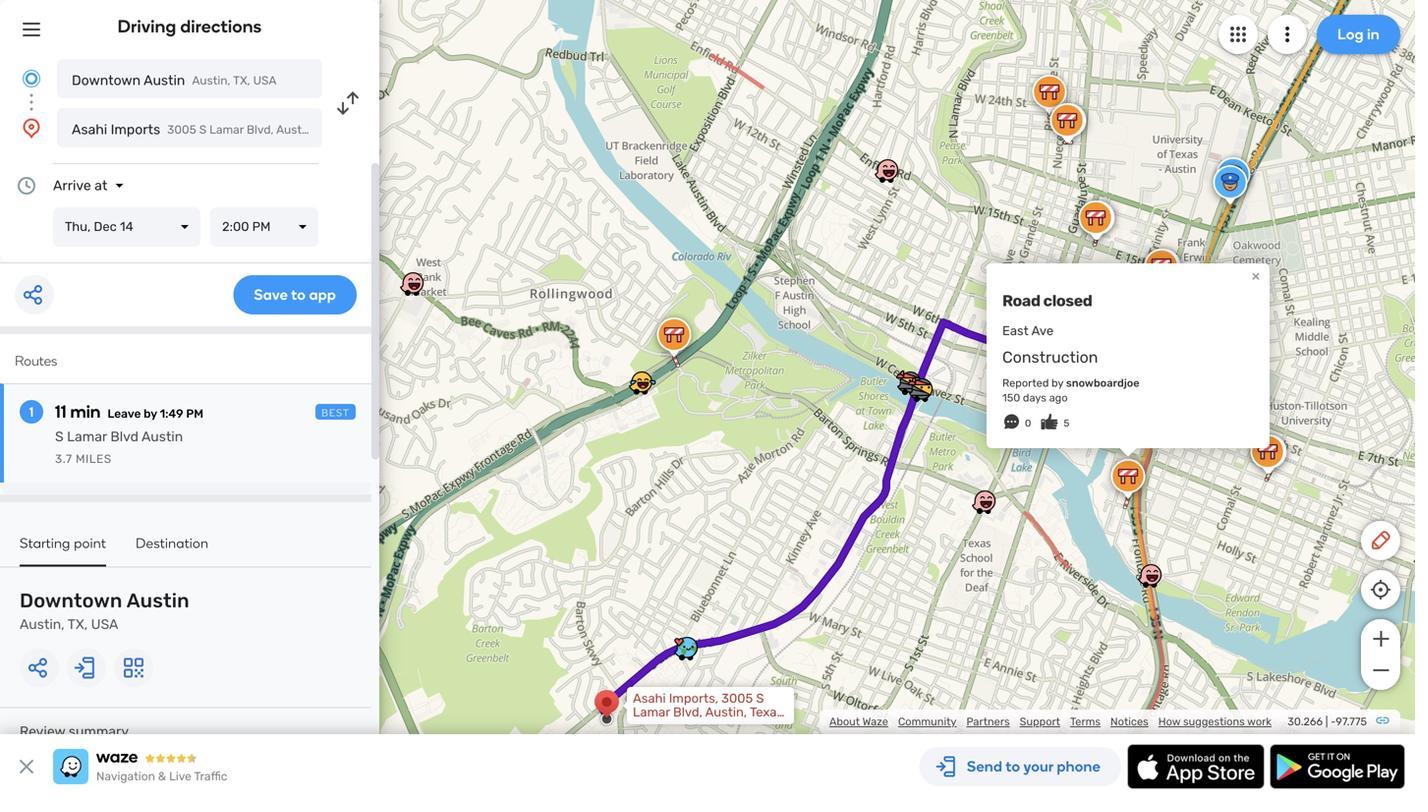 Task type: locate. For each thing, give the bounding box(es) containing it.
states inside asahi imports, 3005 s lamar blvd, austin, texas, united states
[[676, 719, 715, 734]]

2:00 pm list box
[[210, 207, 319, 247]]

lamar inside asahi imports 3005 s lamar blvd, austin, texas, united states
[[210, 123, 244, 137]]

downtown down starting point button
[[20, 589, 122, 613]]

2 horizontal spatial usa
[[1111, 307, 1137, 322]]

united for imports
[[354, 123, 391, 137]]

by left the 1:49
[[144, 407, 157, 421]]

0 horizontal spatial pm
[[186, 407, 203, 421]]

2 vertical spatial tx,
[[68, 616, 88, 633]]

usa right closed
[[1111, 307, 1137, 322]]

destination button
[[136, 535, 209, 565]]

1 vertical spatial tx,
[[1089, 307, 1108, 322]]

1 vertical spatial usa
[[1111, 307, 1137, 322]]

1 horizontal spatial 3005
[[722, 691, 753, 706]]

austin down the 1:49
[[142, 429, 183, 445]]

-
[[1331, 715, 1336, 729]]

east
[[1003, 323, 1029, 339]]

0 vertical spatial blvd,
[[247, 123, 274, 137]]

blvd, inside asahi imports, 3005 s lamar blvd, austin, texas, united states
[[674, 705, 703, 720]]

austin, inside asahi imports, 3005 s lamar blvd, austin, texas, united states
[[706, 705, 747, 720]]

0 vertical spatial united
[[354, 123, 391, 137]]

austin down the driving
[[144, 72, 185, 88]]

0 horizontal spatial lamar
[[67, 429, 107, 445]]

partners
[[967, 715, 1010, 729]]

tx, up asahi imports 3005 s lamar blvd, austin, texas, united states
[[233, 74, 250, 88]]

0 vertical spatial asahi
[[72, 121, 107, 138]]

work
[[1248, 715, 1272, 729]]

2:00
[[222, 219, 249, 234]]

s
[[199, 123, 207, 137], [55, 429, 64, 445], [756, 691, 764, 706]]

2 vertical spatial downtown
[[20, 589, 122, 613]]

snowboardjoe
[[1067, 377, 1140, 390]]

s for imports
[[199, 123, 207, 137]]

0 vertical spatial downtown
[[72, 72, 141, 88]]

s up the 3.7
[[55, 429, 64, 445]]

navigation & live traffic
[[96, 770, 227, 784]]

0 vertical spatial usa
[[253, 74, 277, 88]]

3.7
[[55, 452, 72, 466]]

150
[[1003, 391, 1021, 405]]

tx, inside "downtown austin, austin, tx, usa"
[[1089, 307, 1108, 322]]

1 vertical spatial by
[[144, 407, 157, 421]]

0 horizontal spatial states
[[394, 123, 429, 137]]

states inside asahi imports 3005 s lamar blvd, austin, texas, united states
[[394, 123, 429, 137]]

1 vertical spatial lamar
[[67, 429, 107, 445]]

usa down point
[[91, 616, 118, 633]]

usa
[[253, 74, 277, 88], [1111, 307, 1137, 322], [91, 616, 118, 633]]

x image
[[15, 755, 38, 779]]

1 vertical spatial united
[[633, 719, 673, 734]]

days
[[1023, 391, 1047, 405]]

by up ago
[[1052, 377, 1064, 390]]

downtown up east ave construction reported by snowboardjoe 150 days ago
[[1089, 293, 1153, 308]]

by inside east ave construction reported by snowboardjoe 150 days ago
[[1052, 377, 1064, 390]]

2:00 pm
[[222, 219, 271, 234]]

closed
[[1044, 291, 1093, 310]]

1 vertical spatial downtown
[[1089, 293, 1153, 308]]

2 horizontal spatial tx,
[[1089, 307, 1108, 322]]

downtown austin austin, tx, usa down driving directions
[[72, 72, 277, 88]]

1 horizontal spatial by
[[1052, 377, 1064, 390]]

3005 inside asahi imports, 3005 s lamar blvd, austin, texas, united states
[[722, 691, 753, 706]]

1 vertical spatial asahi
[[633, 691, 666, 706]]

clock image
[[15, 174, 38, 198]]

1 horizontal spatial lamar
[[210, 123, 244, 137]]

0 vertical spatial pm
[[252, 219, 271, 234]]

lamar
[[210, 123, 244, 137], [67, 429, 107, 445], [633, 705, 670, 720]]

1 vertical spatial texas,
[[750, 705, 787, 720]]

0 horizontal spatial usa
[[91, 616, 118, 633]]

states for imports,
[[676, 719, 715, 734]]

united
[[354, 123, 391, 137], [633, 719, 673, 734]]

about waze link
[[830, 715, 889, 729]]

2 horizontal spatial lamar
[[633, 705, 670, 720]]

blvd, inside asahi imports 3005 s lamar blvd, austin, texas, united states
[[247, 123, 274, 137]]

starting point
[[20, 535, 106, 552]]

miles
[[76, 452, 112, 466]]

0 vertical spatial texas,
[[317, 123, 351, 137]]

downtown
[[72, 72, 141, 88], [1089, 293, 1153, 308], [20, 589, 122, 613]]

community link
[[899, 715, 957, 729]]

3005
[[167, 123, 196, 137], [722, 691, 753, 706]]

1 horizontal spatial united
[[633, 719, 673, 734]]

usa up asahi imports 3005 s lamar blvd, austin, texas, united states
[[253, 74, 277, 88]]

1 vertical spatial pm
[[186, 407, 203, 421]]

asahi for imports
[[72, 121, 107, 138]]

s for imports,
[[756, 691, 764, 706]]

1:49
[[160, 407, 183, 421]]

at
[[95, 177, 107, 194]]

1 vertical spatial s
[[55, 429, 64, 445]]

0 vertical spatial 3005
[[167, 123, 196, 137]]

3005 for imports,
[[722, 691, 753, 706]]

austin down "destination" button
[[127, 589, 190, 613]]

0 horizontal spatial asahi
[[72, 121, 107, 138]]

united inside asahi imports, 3005 s lamar blvd, austin, texas, united states
[[633, 719, 673, 734]]

1 horizontal spatial asahi
[[633, 691, 666, 706]]

road closed
[[1003, 291, 1093, 310]]

pm inside list box
[[252, 219, 271, 234]]

lamar inside s lamar blvd austin 3.7 miles
[[67, 429, 107, 445]]

2 vertical spatial lamar
[[633, 705, 670, 720]]

austin,
[[192, 74, 231, 88], [276, 123, 315, 137], [1156, 293, 1198, 308], [1201, 293, 1242, 308], [20, 616, 65, 633], [706, 705, 747, 720]]

about waze community partners support terms notices how suggestions work
[[830, 715, 1272, 729]]

3005 right imports
[[167, 123, 196, 137]]

austin inside s lamar blvd austin 3.7 miles
[[142, 429, 183, 445]]

3005 inside asahi imports 3005 s lamar blvd, austin, texas, united states
[[167, 123, 196, 137]]

driving directions
[[118, 16, 262, 37]]

30.266 | -97.775
[[1288, 715, 1368, 729]]

tx, down starting point button
[[68, 616, 88, 633]]

directions
[[180, 16, 262, 37]]

review
[[20, 724, 65, 740]]

traffic
[[194, 770, 227, 784]]

1 horizontal spatial blvd,
[[674, 705, 703, 720]]

united inside asahi imports 3005 s lamar blvd, austin, texas, united states
[[354, 123, 391, 137]]

downtown austin austin, tx, usa
[[72, 72, 277, 88], [20, 589, 190, 633]]

about
[[830, 715, 860, 729]]

0 horizontal spatial by
[[144, 407, 157, 421]]

asahi left imports,
[[633, 691, 666, 706]]

austin
[[144, 72, 185, 88], [142, 429, 183, 445], [127, 589, 190, 613]]

asahi
[[72, 121, 107, 138], [633, 691, 666, 706]]

states
[[394, 123, 429, 137], [676, 719, 715, 734]]

asahi for imports,
[[633, 691, 666, 706]]

0 vertical spatial s
[[199, 123, 207, 137]]

zoom out image
[[1369, 659, 1394, 682]]

0 vertical spatial tx,
[[233, 74, 250, 88]]

1 horizontal spatial texas,
[[750, 705, 787, 720]]

texas, inside asahi imports 3005 s lamar blvd, austin, texas, united states
[[317, 123, 351, 137]]

tx,
[[233, 74, 250, 88], [1089, 307, 1108, 322], [68, 616, 88, 633]]

tx, up east ave construction reported by snowboardjoe 150 days ago
[[1089, 307, 1108, 322]]

by
[[1052, 377, 1064, 390], [144, 407, 157, 421]]

s right imports
[[199, 123, 207, 137]]

s inside asahi imports, 3005 s lamar blvd, austin, texas, united states
[[756, 691, 764, 706]]

asahi inside asahi imports, 3005 s lamar blvd, austin, texas, united states
[[633, 691, 666, 706]]

1 horizontal spatial s
[[199, 123, 207, 137]]

0
[[1025, 417, 1032, 429]]

ago
[[1050, 391, 1068, 405]]

downtown up imports
[[72, 72, 141, 88]]

1 vertical spatial downtown austin austin, tx, usa
[[20, 589, 190, 633]]

link image
[[1375, 713, 1391, 729]]

waze
[[863, 715, 889, 729]]

location image
[[20, 116, 43, 140]]

0 vertical spatial states
[[394, 123, 429, 137]]

2 horizontal spatial s
[[756, 691, 764, 706]]

2 vertical spatial s
[[756, 691, 764, 706]]

s right imports,
[[756, 691, 764, 706]]

starting point button
[[20, 535, 106, 567]]

asahi left imports
[[72, 121, 107, 138]]

lamar for imports
[[210, 123, 244, 137]]

lamar inside asahi imports, 3005 s lamar blvd, austin, texas, united states
[[633, 705, 670, 720]]

1 horizontal spatial pm
[[252, 219, 271, 234]]

blvd,
[[247, 123, 274, 137], [674, 705, 703, 720]]

reported
[[1003, 377, 1049, 390]]

1 vertical spatial blvd,
[[674, 705, 703, 720]]

0 vertical spatial lamar
[[210, 123, 244, 137]]

3005 right imports,
[[722, 691, 753, 706]]

0 horizontal spatial blvd,
[[247, 123, 274, 137]]

0 horizontal spatial united
[[354, 123, 391, 137]]

1 horizontal spatial usa
[[253, 74, 277, 88]]

road
[[1003, 291, 1041, 310]]

suggestions
[[1184, 715, 1245, 729]]

0 horizontal spatial s
[[55, 429, 64, 445]]

thu, dec 14
[[65, 219, 133, 234]]

0 horizontal spatial 3005
[[167, 123, 196, 137]]

97.775
[[1336, 715, 1368, 729]]

s lamar blvd austin 3.7 miles
[[55, 429, 183, 466]]

arrive at
[[53, 177, 107, 194]]

5
[[1064, 417, 1070, 429]]

texas, inside asahi imports, 3005 s lamar blvd, austin, texas, united states
[[750, 705, 787, 720]]

3005 for imports
[[167, 123, 196, 137]]

destination
[[136, 535, 209, 552]]

1 vertical spatial states
[[676, 719, 715, 734]]

downtown austin austin, tx, usa down point
[[20, 589, 190, 633]]

0 horizontal spatial texas,
[[317, 123, 351, 137]]

how
[[1159, 715, 1181, 729]]

pm
[[252, 219, 271, 234], [186, 407, 203, 421]]

pm right the 1:49
[[186, 407, 203, 421]]

11
[[55, 401, 67, 422]]

1 horizontal spatial states
[[676, 719, 715, 734]]

dec
[[94, 219, 117, 234]]

0 vertical spatial by
[[1052, 377, 1064, 390]]

1 vertical spatial austin
[[142, 429, 183, 445]]

1 vertical spatial 3005
[[722, 691, 753, 706]]

s inside asahi imports 3005 s lamar blvd, austin, texas, united states
[[199, 123, 207, 137]]

pm right 2:00 in the left top of the page
[[252, 219, 271, 234]]

texas,
[[317, 123, 351, 137], [750, 705, 787, 720]]

2 vertical spatial austin
[[127, 589, 190, 613]]



Task type: vqa. For each thing, say whether or not it's contained in the screenshot.
'S' in the the Asahi Imports 3005 S Lamar Blvd, Austin, Texas, United States
yes



Task type: describe. For each thing, give the bounding box(es) containing it.
summary
[[69, 724, 129, 740]]

community
[[899, 715, 957, 729]]

terms
[[1071, 715, 1101, 729]]

construction
[[1003, 348, 1099, 367]]

1 horizontal spatial tx,
[[233, 74, 250, 88]]

states for imports
[[394, 123, 429, 137]]

11 min leave by 1:49 pm
[[55, 401, 203, 422]]

|
[[1326, 715, 1329, 729]]

downtown inside "downtown austin, austin, tx, usa"
[[1089, 293, 1153, 308]]

&
[[158, 770, 166, 784]]

texas, for imports,
[[750, 705, 787, 720]]

asahi imports, 3005 s lamar blvd, austin, texas, united states
[[633, 691, 787, 734]]

navigation
[[96, 770, 155, 784]]

united for imports,
[[633, 719, 673, 734]]

lamar for imports,
[[633, 705, 670, 720]]

notices link
[[1111, 715, 1149, 729]]

min
[[70, 401, 101, 422]]

pm inside 11 min leave by 1:49 pm
[[186, 407, 203, 421]]

0 vertical spatial downtown austin austin, tx, usa
[[72, 72, 277, 88]]

support
[[1020, 715, 1061, 729]]

thu, dec 14 list box
[[53, 207, 201, 247]]

thu,
[[65, 219, 91, 234]]

how suggestions work link
[[1159, 715, 1272, 729]]

asahi imports 3005 s lamar blvd, austin, texas, united states
[[72, 121, 429, 138]]

blvd, for imports
[[247, 123, 274, 137]]

ave
[[1032, 323, 1054, 339]]

pencil image
[[1370, 529, 1393, 553]]

best
[[322, 407, 350, 419]]

×
[[1252, 266, 1261, 285]]

14
[[120, 219, 133, 234]]

driving
[[118, 16, 176, 37]]

east ave construction reported by snowboardjoe 150 days ago
[[1003, 323, 1140, 405]]

arrive
[[53, 177, 91, 194]]

blvd
[[110, 429, 139, 445]]

review summary
[[20, 724, 129, 740]]

texas, for imports
[[317, 123, 351, 137]]

0 vertical spatial austin
[[144, 72, 185, 88]]

0 horizontal spatial tx,
[[68, 616, 88, 633]]

downtown austin, austin, tx, usa
[[1089, 293, 1242, 322]]

s inside s lamar blvd austin 3.7 miles
[[55, 429, 64, 445]]

by inside 11 min leave by 1:49 pm
[[144, 407, 157, 421]]

current location image
[[20, 67, 43, 90]]

30.266
[[1288, 715, 1324, 729]]

support link
[[1020, 715, 1061, 729]]

notices
[[1111, 715, 1149, 729]]

starting
[[20, 535, 70, 552]]

live
[[169, 770, 192, 784]]

leave
[[107, 407, 141, 421]]

routes
[[15, 352, 57, 369]]

× link
[[1248, 266, 1265, 285]]

zoom in image
[[1369, 627, 1394, 651]]

terms link
[[1071, 715, 1101, 729]]

austin, inside asahi imports 3005 s lamar blvd, austin, texas, united states
[[276, 123, 315, 137]]

partners link
[[967, 715, 1010, 729]]

2 vertical spatial usa
[[91, 616, 118, 633]]

point
[[74, 535, 106, 552]]

imports
[[111, 121, 160, 138]]

blvd, for imports,
[[674, 705, 703, 720]]

imports,
[[669, 691, 719, 706]]

1
[[29, 404, 34, 420]]

usa inside "downtown austin, austin, tx, usa"
[[1111, 307, 1137, 322]]



